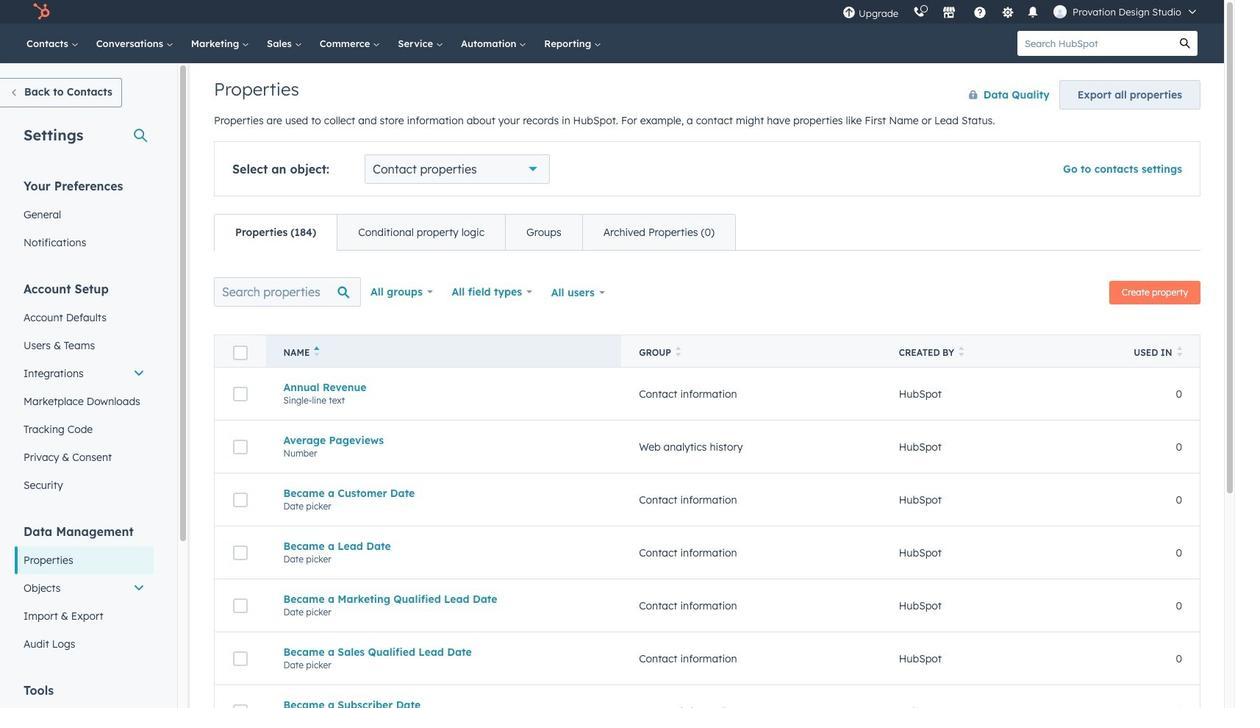 Task type: locate. For each thing, give the bounding box(es) containing it.
2 press to sort. element from the left
[[959, 346, 965, 359]]

data management element
[[15, 524, 154, 658]]

tab list
[[214, 214, 736, 251]]

Search search field
[[214, 277, 361, 307]]

ascending sort. press to sort descending. element
[[314, 346, 320, 359]]

press to sort. image
[[676, 346, 681, 357], [959, 346, 965, 357], [1177, 346, 1183, 357]]

press to sort. image for 3rd press to sort. element
[[1177, 346, 1183, 357]]

0 horizontal spatial press to sort. image
[[676, 346, 681, 357]]

marketplaces image
[[943, 7, 956, 20]]

1 horizontal spatial press to sort. element
[[959, 346, 965, 359]]

ascending sort. press to sort descending. image
[[314, 346, 320, 357]]

tab panel
[[214, 250, 1201, 708]]

2 press to sort. image from the left
[[959, 346, 965, 357]]

2 horizontal spatial press to sort. element
[[1177, 346, 1183, 359]]

menu
[[835, 0, 1207, 24]]

1 press to sort. image from the left
[[676, 346, 681, 357]]

0 horizontal spatial press to sort. element
[[676, 346, 681, 359]]

press to sort. element
[[676, 346, 681, 359], [959, 346, 965, 359], [1177, 346, 1183, 359]]

1 horizontal spatial press to sort. image
[[959, 346, 965, 357]]

2 horizontal spatial press to sort. image
[[1177, 346, 1183, 357]]

3 press to sort. image from the left
[[1177, 346, 1183, 357]]



Task type: describe. For each thing, give the bounding box(es) containing it.
press to sort. image for 1st press to sort. element
[[676, 346, 681, 357]]

3 press to sort. element from the left
[[1177, 346, 1183, 359]]

your preferences element
[[15, 178, 154, 257]]

1 press to sort. element from the left
[[676, 346, 681, 359]]

press to sort. image for second press to sort. element from left
[[959, 346, 965, 357]]

Search HubSpot search field
[[1018, 31, 1173, 56]]

account setup element
[[15, 281, 154, 499]]

james peterson image
[[1054, 5, 1067, 18]]



Task type: vqa. For each thing, say whether or not it's contained in the screenshot.
'Create' for Create lists to power your business.
no



